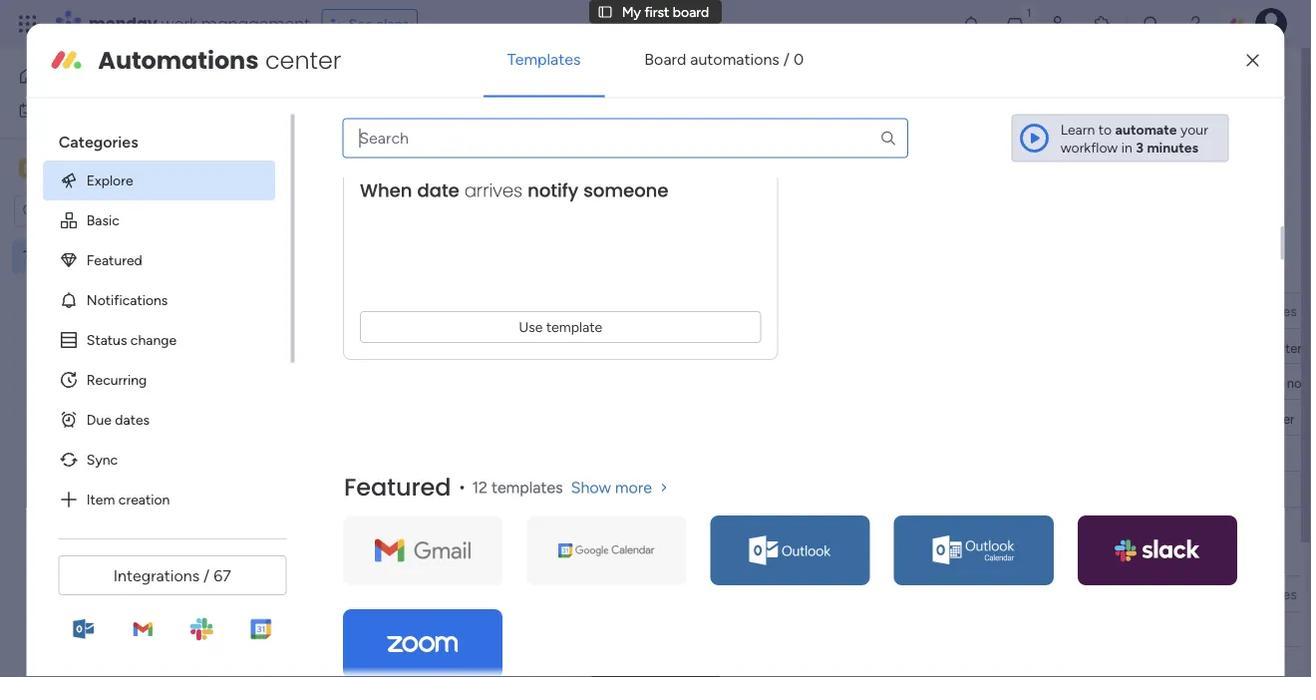 Task type: locate. For each thing, give the bounding box(es) containing it.
1 horizontal spatial main
[[333, 143, 363, 160]]

1 vertical spatial work
[[66, 102, 97, 119]]

0 vertical spatial work
[[161, 12, 197, 35]]

your up the minutes
[[1181, 121, 1209, 138]]

main
[[333, 143, 363, 160], [46, 159, 81, 178]]

templates
[[508, 50, 581, 69]]

1
[[426, 338, 431, 355]]

search image
[[880, 129, 898, 147]]

board up board
[[673, 3, 709, 20]]

someone
[[583, 179, 668, 204]]

manage any type of project. assign owners, set timelines and keep track of where your project stands.
[[305, 107, 942, 124]]

0 vertical spatial my first board
[[622, 3, 709, 20]]

filter button
[[627, 189, 721, 220]]

owner
[[726, 302, 768, 319], [726, 586, 768, 603]]

john smith image
[[1256, 8, 1288, 40]]

column information image for due date
[[1041, 586, 1057, 602]]

date
[[417, 179, 459, 204], [999, 586, 1027, 603]]

priority
[[1116, 586, 1161, 603]]

status for status change
[[86, 331, 127, 348]]

/ left 67
[[204, 566, 210, 585]]

this
[[343, 259, 380, 285]]

1 horizontal spatial column information image
[[1041, 586, 1057, 602]]

2 owner from the top
[[726, 586, 768, 603]]

notifications option
[[42, 280, 275, 320]]

0 vertical spatial notes
[[1259, 302, 1297, 319]]

show more
[[571, 479, 652, 498]]

1 horizontal spatial date
[[999, 586, 1027, 603]]

board down basic
[[98, 248, 134, 265]]

other
[[1261, 411, 1295, 427]]

due for due dates
[[86, 411, 111, 428]]

workspace image
[[19, 157, 39, 179]]

sync
[[86, 451, 117, 468]]

sort
[[759, 196, 786, 213]]

work
[[161, 12, 197, 35], [66, 102, 97, 119]]

board automations / 0
[[645, 50, 804, 69]]

1 horizontal spatial featured
[[343, 471, 451, 505]]

status change option
[[42, 320, 275, 360]]

My first board field
[[298, 67, 473, 100]]

1 notes from the top
[[1259, 302, 1297, 319]]

arrives
[[464, 179, 522, 204]]

sync option
[[42, 440, 275, 479]]

main for main table
[[333, 143, 363, 160]]

kanban
[[429, 143, 476, 160]]

1 vertical spatial see
[[910, 106, 934, 123]]

in
[[1122, 139, 1133, 156]]

0 horizontal spatial board
[[98, 248, 134, 265]]

0 horizontal spatial work
[[66, 102, 97, 119]]

due inside option
[[86, 411, 111, 428]]

1 horizontal spatial of
[[759, 107, 772, 124]]

first inside list box
[[69, 248, 94, 265]]

board automations / 0 button
[[621, 36, 828, 83]]

0 horizontal spatial featured
[[86, 252, 142, 268]]

Search field
[[463, 191, 523, 218]]

your right where
[[818, 107, 846, 124]]

see inside button
[[349, 15, 373, 32]]

featured
[[86, 252, 142, 268], [343, 471, 451, 505]]

integrations / 67 button
[[58, 556, 287, 596]]

1 horizontal spatial board
[[395, 67, 468, 100]]

Search in workspace field
[[42, 200, 167, 222]]

1 horizontal spatial work
[[161, 12, 197, 35]]

featured inside featured option
[[86, 252, 142, 268]]

of
[[416, 107, 429, 124], [759, 107, 772, 124]]

/
[[784, 50, 790, 69], [204, 566, 210, 585]]

main workspace
[[46, 159, 164, 178]]

2 notes from the top
[[1259, 586, 1297, 603]]

due dates option
[[42, 400, 275, 440]]

2 vertical spatial first
[[69, 248, 94, 265]]

board
[[645, 50, 687, 69]]

notes field for this month
[[1254, 300, 1302, 322]]

1 vertical spatial my first board
[[303, 67, 468, 100]]

automate
[[1144, 143, 1206, 160]]

1 vertical spatial owner field
[[721, 583, 773, 605]]

assign
[[484, 107, 526, 124]]

column information image right 'due date' field
[[1041, 586, 1057, 602]]

your
[[818, 107, 846, 124], [1181, 121, 1209, 138]]

/ left 0 at the right top of the page
[[784, 50, 790, 69]]

see left plans
[[349, 15, 373, 32]]

item creation option
[[42, 479, 275, 519]]

dates
[[115, 411, 149, 428]]

None search field
[[342, 118, 909, 158]]

0 horizontal spatial main
[[46, 159, 81, 178]]

option
[[0, 238, 254, 242]]

m
[[23, 160, 35, 177]]

1 horizontal spatial see
[[910, 106, 934, 123]]

project
[[343, 196, 388, 213], [498, 302, 543, 319], [377, 338, 422, 355], [498, 585, 543, 602]]

show more link
[[571, 478, 672, 498]]

1 vertical spatial status
[[843, 586, 883, 603]]

my first board
[[622, 3, 709, 20], [303, 67, 468, 100], [47, 248, 134, 265]]

main right "workspace" image
[[46, 159, 81, 178]]

month right next
[[388, 543, 449, 568]]

my first board down basic
[[47, 248, 134, 265]]

0 horizontal spatial see
[[349, 15, 373, 32]]

next
[[343, 543, 383, 568]]

Status field
[[838, 583, 888, 605]]

see left more
[[910, 106, 934, 123]]

1 horizontal spatial first
[[344, 67, 389, 100]]

status inside option
[[86, 331, 127, 348]]

status
[[86, 331, 127, 348], [843, 586, 883, 603]]

2 column information image from the left
[[1041, 586, 1057, 602]]

1 vertical spatial due
[[971, 586, 996, 603]]

workflow
[[1061, 139, 1119, 156]]

0 vertical spatial status
[[86, 331, 127, 348]]

0 horizontal spatial my first board
[[47, 248, 134, 265]]

1 vertical spatial date
[[999, 586, 1027, 603]]

home button
[[12, 60, 214, 92]]

board up project.
[[395, 67, 468, 100]]

1 vertical spatial featured
[[343, 471, 451, 505]]

my inside button
[[44, 102, 63, 119]]

0 horizontal spatial date
[[417, 179, 459, 204]]

1 column information image from the left
[[903, 586, 919, 602]]

add view image
[[503, 144, 511, 159]]

first down basic
[[69, 248, 94, 265]]

explore option
[[42, 160, 275, 200]]

date inside field
[[999, 586, 1027, 603]]

first up board
[[645, 3, 670, 20]]

status inside field
[[843, 586, 883, 603]]

workspace
[[85, 159, 164, 178]]

1 vertical spatial board
[[395, 67, 468, 100]]

categories list box
[[42, 114, 295, 519]]

due inside field
[[971, 586, 996, 603]]

month right this
[[384, 259, 445, 285]]

1 image
[[1020, 1, 1038, 23]]

0 vertical spatial notes field
[[1254, 300, 1302, 322]]

1 of from the left
[[416, 107, 429, 124]]

featured down basic
[[86, 252, 142, 268]]

0 horizontal spatial due
[[86, 411, 111, 428]]

see
[[349, 15, 373, 32], [910, 106, 934, 123]]

2 horizontal spatial board
[[673, 3, 709, 20]]

where
[[776, 107, 814, 124]]

notes
[[1259, 302, 1297, 319], [1259, 586, 1297, 603]]

1 vertical spatial notes field
[[1254, 583, 1302, 605]]

0 vertical spatial owner
[[726, 302, 768, 319]]

1 horizontal spatial status
[[843, 586, 883, 603]]

0 vertical spatial owner field
[[721, 300, 773, 322]]

main left table
[[333, 143, 363, 160]]

1 horizontal spatial your
[[1181, 121, 1209, 138]]

status for status
[[843, 586, 883, 603]]

work inside button
[[66, 102, 97, 119]]

new
[[310, 196, 339, 213]]

1 vertical spatial owner
[[726, 586, 768, 603]]

Owner field
[[721, 300, 773, 322], [721, 583, 773, 605]]

Search for a column type search field
[[342, 118, 909, 158]]

0 horizontal spatial status
[[86, 331, 127, 348]]

month inside next month field
[[388, 543, 449, 568]]

main table
[[333, 143, 399, 160]]

0 vertical spatial /
[[784, 50, 790, 69]]

type
[[384, 107, 412, 124]]

due
[[86, 411, 111, 428], [971, 586, 996, 603]]

workspace selection element
[[19, 156, 167, 182]]

of right track
[[759, 107, 772, 124]]

2 vertical spatial my first board
[[47, 248, 134, 265]]

column information image right status field
[[903, 586, 919, 602]]

main inside button
[[333, 143, 363, 160]]

2 notes field from the top
[[1254, 583, 1302, 605]]

2 horizontal spatial first
[[645, 3, 670, 20]]

management
[[201, 12, 310, 35]]

1 vertical spatial first
[[344, 67, 389, 100]]

month inside this month field
[[384, 259, 445, 285]]

work up categories
[[66, 102, 97, 119]]

Notes field
[[1254, 300, 1302, 322], [1254, 583, 1302, 605]]

0 vertical spatial featured
[[86, 252, 142, 268]]

my first board up type at the left of page
[[303, 67, 468, 100]]

item creation
[[86, 491, 169, 508]]

1 vertical spatial notes
[[1259, 586, 1297, 603]]

date for when
[[417, 179, 459, 204]]

work up automations
[[161, 12, 197, 35]]

1 owner from the top
[[726, 302, 768, 319]]

0 vertical spatial month
[[384, 259, 445, 285]]

when
[[359, 179, 412, 204]]

main inside workspace selection "element"
[[46, 159, 81, 178]]

1 horizontal spatial my first board
[[303, 67, 468, 100]]

1 horizontal spatial due
[[971, 586, 996, 603]]

v2 search image
[[449, 193, 463, 216]]

column information image for status
[[903, 586, 919, 602]]

use template
[[518, 319, 602, 336]]

date for due
[[999, 586, 1027, 603]]

0 vertical spatial date
[[417, 179, 459, 204]]

1 vertical spatial month
[[388, 543, 449, 568]]

templates
[[491, 479, 563, 498]]

automate
[[1116, 121, 1178, 138]]

first up the 'any'
[[344, 67, 389, 100]]

1 notes field from the top
[[1254, 300, 1302, 322]]

0 horizontal spatial column information image
[[903, 586, 919, 602]]

my
[[622, 3, 641, 20], [303, 67, 338, 100], [44, 102, 63, 119], [47, 248, 66, 265]]

month
[[384, 259, 445, 285], [388, 543, 449, 568]]

0 horizontal spatial your
[[818, 107, 846, 124]]

2 vertical spatial board
[[98, 248, 134, 265]]

0 horizontal spatial of
[[416, 107, 429, 124]]

column information image
[[903, 586, 919, 602], [1041, 586, 1057, 602]]

0 horizontal spatial /
[[204, 566, 210, 585]]

and
[[664, 107, 687, 124]]

of right type at the left of page
[[416, 107, 429, 124]]

show board description image
[[482, 74, 506, 94]]

person
[[566, 196, 609, 213]]

0 horizontal spatial first
[[69, 248, 94, 265]]

0 vertical spatial due
[[86, 411, 111, 428]]

my first board up board
[[622, 3, 709, 20]]

work for monday
[[161, 12, 197, 35]]

0 vertical spatial see
[[349, 15, 373, 32]]

featured up next month
[[343, 471, 451, 505]]

board
[[673, 3, 709, 20], [395, 67, 468, 100], [98, 248, 134, 265]]

0 vertical spatial board
[[673, 3, 709, 20]]



Task type: describe. For each thing, give the bounding box(es) containing it.
notifications image
[[962, 14, 982, 34]]

categories
[[58, 132, 138, 151]]

my inside list box
[[47, 248, 66, 265]]

automations
[[691, 50, 780, 69]]

see for see more
[[910, 106, 934, 123]]

notes field for next month
[[1254, 583, 1302, 605]]

0 vertical spatial first
[[645, 3, 670, 20]]

search everything image
[[1142, 14, 1162, 34]]

show
[[571, 479, 611, 498]]

next month
[[343, 543, 449, 568]]

note
[[1287, 375, 1312, 391]]

your inside your workflow in
[[1181, 121, 1209, 138]]

board inside list box
[[98, 248, 134, 265]]

use
[[518, 319, 542, 336]]

creation
[[118, 491, 169, 508]]

project 1
[[377, 338, 431, 355]]

integrations / 67
[[113, 566, 231, 585]]

your workflow in
[[1061, 121, 1209, 156]]

due dates
[[86, 411, 149, 428]]

filter
[[659, 196, 690, 213]]

main for main workspace
[[46, 159, 81, 178]]

recurring
[[86, 371, 146, 388]]

see plans
[[349, 15, 409, 32]]

templates button
[[484, 36, 605, 83]]

angle down image
[[406, 197, 415, 212]]

stands.
[[898, 107, 942, 124]]

owners,
[[529, 107, 578, 124]]

action
[[1242, 340, 1280, 356]]

month for this month
[[384, 259, 445, 285]]

new project button
[[302, 189, 396, 220]]

track
[[724, 107, 756, 124]]

automations center
[[98, 44, 342, 77]]

month for next month
[[388, 543, 449, 568]]

integrations
[[113, 566, 200, 585]]

inbox image
[[1006, 14, 1025, 34]]

monday work management
[[89, 12, 310, 35]]

keep
[[691, 107, 721, 124]]

kanban button
[[414, 136, 491, 168]]

This month field
[[338, 259, 450, 285]]

featured option
[[42, 240, 275, 280]]

invite members image
[[1049, 14, 1069, 34]]

my first board list box
[[0, 235, 254, 543]]

0
[[794, 50, 804, 69]]

this month
[[343, 259, 445, 285]]

notifications
[[86, 291, 167, 308]]

Due date field
[[966, 583, 1032, 605]]

item
[[86, 491, 115, 508]]

see for see plans
[[349, 15, 373, 32]]

action items
[[1242, 340, 1312, 356]]

timelines
[[604, 107, 661, 124]]

meeting
[[1236, 375, 1284, 391]]

template
[[546, 319, 602, 336]]

basic option
[[42, 200, 275, 240]]

project.
[[433, 107, 481, 124]]

meeting note
[[1236, 375, 1312, 391]]

1 owner field from the top
[[721, 300, 773, 322]]

main table button
[[302, 136, 414, 168]]

Next month field
[[338, 543, 454, 569]]

sort button
[[727, 189, 798, 220]]

center
[[265, 44, 342, 77]]

basic
[[86, 212, 119, 229]]

status change
[[86, 331, 176, 348]]

my work button
[[12, 94, 214, 126]]

new project
[[310, 196, 388, 213]]

use template button
[[359, 312, 761, 344]]

my work
[[44, 102, 97, 119]]

3
[[1136, 139, 1144, 156]]

minutes
[[1148, 139, 1199, 156]]

select product image
[[18, 14, 38, 34]]

due for due date
[[971, 586, 996, 603]]

learn
[[1061, 121, 1096, 138]]

see more
[[910, 106, 969, 123]]

notes for this month
[[1259, 302, 1297, 319]]

plans
[[376, 15, 409, 32]]

explore
[[86, 172, 133, 189]]

table
[[367, 143, 399, 160]]

project inside button
[[343, 196, 388, 213]]

categories heading
[[42, 114, 275, 160]]

more
[[937, 106, 969, 123]]

3 minutes
[[1136, 139, 1199, 156]]

automations  center image
[[50, 45, 82, 76]]

12 templates
[[472, 479, 563, 498]]

1 horizontal spatial /
[[784, 50, 790, 69]]

project
[[849, 107, 894, 124]]

67
[[214, 566, 231, 585]]

12
[[472, 479, 487, 498]]

work for my
[[66, 102, 97, 119]]

autopilot image
[[1119, 138, 1136, 163]]

see more link
[[908, 105, 971, 125]]

see plans button
[[322, 9, 418, 39]]

when date arrives notify someone
[[359, 179, 668, 204]]

2 of from the left
[[759, 107, 772, 124]]

monday
[[89, 12, 157, 35]]

person button
[[534, 189, 621, 220]]

automations
[[98, 44, 259, 77]]

Priority field
[[1111, 583, 1166, 605]]

any
[[358, 107, 381, 124]]

my first board inside list box
[[47, 248, 134, 265]]

change
[[130, 331, 176, 348]]

add to favorites image
[[516, 73, 535, 93]]

apps image
[[1093, 14, 1113, 34]]

recurring option
[[42, 360, 275, 400]]

due date
[[971, 586, 1027, 603]]

1 vertical spatial /
[[204, 566, 210, 585]]

2 owner field from the top
[[721, 583, 773, 605]]

to
[[1099, 121, 1112, 138]]

learn to automate
[[1061, 121, 1178, 138]]

notes for next month
[[1259, 586, 1297, 603]]

more
[[615, 479, 652, 498]]

set
[[581, 107, 601, 124]]

home
[[46, 67, 84, 84]]

2 horizontal spatial my first board
[[622, 3, 709, 20]]

help image
[[1186, 14, 1206, 34]]

manage
[[305, 107, 355, 124]]



Task type: vqa. For each thing, say whether or not it's contained in the screenshot.
the : to the middle
no



